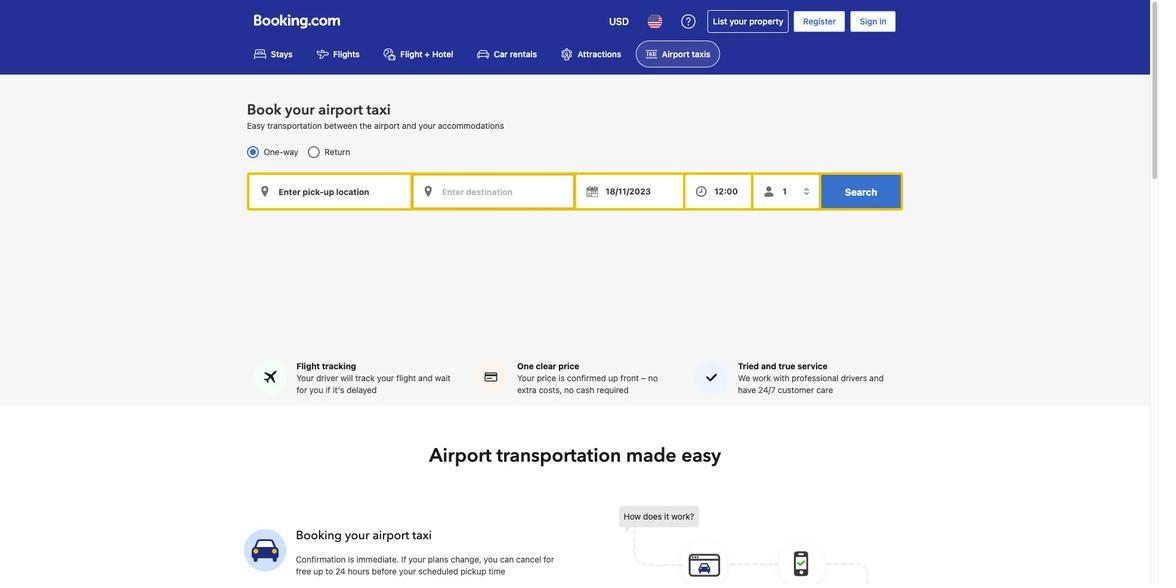 Task type: describe. For each thing, give the bounding box(es) containing it.
search button
[[822, 175, 901, 208]]

one-way
[[264, 147, 298, 157]]

driver
[[316, 373, 338, 383]]

front
[[621, 373, 639, 383]]

easy
[[682, 443, 721, 469]]

0 vertical spatial price
[[559, 361, 580, 371]]

will
[[341, 373, 353, 383]]

sign in
[[860, 16, 887, 26]]

list your property
[[713, 16, 784, 26]]

easy
[[247, 121, 265, 131]]

is inside one clear price your price is confirmed up front – no extra costs, no cash required
[[559, 373, 565, 383]]

how
[[624, 512, 641, 522]]

plans
[[428, 554, 449, 565]]

track
[[355, 373, 375, 383]]

costs,
[[539, 385, 562, 395]]

way
[[283, 147, 298, 157]]

booking.com online hotel reservations image
[[254, 14, 340, 29]]

confirmation
[[296, 554, 346, 565]]

airport taxis link
[[636, 41, 720, 68]]

list your property link
[[708, 10, 789, 33]]

and inside flight tracking your driver will track your flight and wait for you if it's delayed
[[418, 373, 433, 383]]

stays
[[271, 49, 293, 59]]

does
[[643, 512, 662, 522]]

12:00
[[715, 186, 738, 197]]

usd
[[609, 16, 629, 27]]

flights link
[[307, 41, 369, 68]]

property
[[750, 16, 784, 26]]

time
[[489, 566, 506, 577]]

your inside flight tracking your driver will track your flight and wait for you if it's delayed
[[377, 373, 394, 383]]

your right if
[[409, 554, 426, 565]]

in
[[880, 16, 887, 26]]

and up the work
[[761, 361, 777, 371]]

your right list
[[730, 16, 748, 26]]

work
[[753, 373, 771, 383]]

your inside one clear price your price is confirmed up front – no extra costs, no cash required
[[517, 373, 535, 383]]

up inside one clear price your price is confirmed up front – no extra costs, no cash required
[[609, 373, 619, 383]]

it's
[[333, 385, 345, 395]]

+
[[425, 49, 430, 59]]

sign in link
[[851, 11, 896, 32]]

confirmation is immediate. if your plans change, you can cancel for free up to 24 hours before your scheduled pickup time
[[296, 554, 554, 577]]

booking your airport taxi
[[296, 528, 432, 544]]

wait
[[435, 373, 451, 383]]

before
[[372, 566, 397, 577]]

professional
[[792, 373, 839, 383]]

drivers
[[841, 373, 868, 383]]

taxi for book
[[367, 100, 391, 120]]

sign
[[860, 16, 878, 26]]

if
[[401, 554, 407, 565]]

hours
[[348, 566, 370, 577]]

Enter pick-up location text field
[[249, 175, 411, 208]]

you inside confirmation is immediate. if your plans change, you can cancel for free up to 24 hours before your scheduled pickup time
[[484, 554, 498, 565]]

18/11/2023 button
[[577, 175, 683, 208]]

your inside flight tracking your driver will track your flight and wait for you if it's delayed
[[297, 373, 314, 383]]

to
[[326, 566, 333, 577]]

cash
[[576, 385, 595, 395]]

hotel
[[432, 49, 454, 59]]

work?
[[672, 512, 695, 522]]

flight
[[397, 373, 416, 383]]

usd button
[[602, 7, 636, 36]]

change,
[[451, 554, 482, 565]]

and right drivers
[[870, 373, 884, 383]]

stays link
[[245, 41, 302, 68]]

1 vertical spatial no
[[565, 385, 574, 395]]

register
[[804, 16, 836, 26]]

return
[[325, 147, 350, 157]]

your up immediate.
[[345, 528, 370, 544]]

extra
[[517, 385, 537, 395]]

required
[[597, 385, 629, 395]]

book your airport taxi easy transportation between the airport and your accommodations
[[247, 100, 504, 131]]

flight tracking your driver will track your flight and wait for you if it's delayed
[[297, 361, 451, 395]]

airport for airport taxis
[[662, 49, 690, 59]]

attractions link
[[552, 41, 631, 68]]

immediate.
[[357, 554, 399, 565]]

service
[[798, 361, 828, 371]]

12:00 button
[[686, 175, 751, 208]]

between
[[324, 121, 357, 131]]



Task type: vqa. For each thing, say whether or not it's contained in the screenshot.
topmost PRICE
yes



Task type: locate. For each thing, give the bounding box(es) containing it.
no right –
[[649, 373, 658, 383]]

with
[[774, 373, 790, 383]]

taxi inside book your airport taxi easy transportation between the airport and your accommodations
[[367, 100, 391, 120]]

delayed
[[347, 385, 377, 395]]

1 vertical spatial airport
[[429, 443, 492, 469]]

0 vertical spatial taxi
[[367, 100, 391, 120]]

airport up if
[[373, 528, 410, 544]]

pickup
[[461, 566, 487, 577]]

0 vertical spatial is
[[559, 373, 565, 383]]

airport right the
[[374, 121, 400, 131]]

and left wait
[[418, 373, 433, 383]]

flight for flight tracking your driver will track your flight and wait for you if it's delayed
[[297, 361, 320, 371]]

attractions
[[578, 49, 622, 59]]

your
[[297, 373, 314, 383], [517, 373, 535, 383]]

your right the book
[[285, 100, 315, 120]]

your right track at the left of the page
[[377, 373, 394, 383]]

airport for airport transportation made easy
[[429, 443, 492, 469]]

0 vertical spatial no
[[649, 373, 658, 383]]

2 your from the left
[[517, 373, 535, 383]]

0 horizontal spatial no
[[565, 385, 574, 395]]

1 vertical spatial is
[[348, 554, 354, 565]]

0 horizontal spatial is
[[348, 554, 354, 565]]

booking
[[296, 528, 342, 544]]

price up confirmed at the bottom
[[559, 361, 580, 371]]

for for confirmation is immediate. if your plans change, you can cancel for free up to 24 hours before your scheduled pickup time
[[544, 554, 554, 565]]

1 horizontal spatial taxi
[[412, 528, 432, 544]]

airport for booking
[[373, 528, 410, 544]]

1 horizontal spatial transportation
[[497, 443, 622, 469]]

airport for book
[[318, 100, 363, 120]]

rentals
[[510, 49, 537, 59]]

no
[[649, 373, 658, 383], [565, 385, 574, 395]]

price down clear
[[537, 373, 557, 383]]

0 vertical spatial airport
[[318, 100, 363, 120]]

is
[[559, 373, 565, 383], [348, 554, 354, 565]]

taxi up plans
[[412, 528, 432, 544]]

and right the
[[402, 121, 417, 131]]

have
[[738, 385, 756, 395]]

book
[[247, 100, 282, 120]]

1 vertical spatial transportation
[[497, 443, 622, 469]]

taxi
[[367, 100, 391, 120], [412, 528, 432, 544]]

1 vertical spatial airport
[[374, 121, 400, 131]]

one clear price your price is confirmed up front – no extra costs, no cash required
[[517, 361, 658, 395]]

can
[[500, 554, 514, 565]]

transportation inside book your airport taxi easy transportation between the airport and your accommodations
[[267, 121, 322, 131]]

for left if
[[297, 385, 307, 395]]

flight + hotel link
[[374, 41, 463, 68]]

tried
[[738, 361, 759, 371]]

up inside confirmation is immediate. if your plans change, you can cancel for free up to 24 hours before your scheduled pickup time
[[314, 566, 323, 577]]

0 vertical spatial for
[[297, 385, 307, 395]]

1 your from the left
[[297, 373, 314, 383]]

1 horizontal spatial is
[[559, 373, 565, 383]]

2 vertical spatial airport
[[373, 528, 410, 544]]

and inside book your airport taxi easy transportation between the airport and your accommodations
[[402, 121, 417, 131]]

booking airport taxi image
[[619, 506, 870, 584], [244, 529, 286, 571]]

flight
[[401, 49, 423, 59], [297, 361, 320, 371]]

flight for flight + hotel
[[401, 49, 423, 59]]

no left cash
[[565, 385, 574, 395]]

1 horizontal spatial your
[[517, 373, 535, 383]]

0 horizontal spatial flight
[[297, 361, 320, 371]]

for right cancel
[[544, 554, 554, 565]]

24/7
[[759, 385, 776, 395]]

up
[[609, 373, 619, 383], [314, 566, 323, 577]]

1 vertical spatial taxi
[[412, 528, 432, 544]]

your left accommodations
[[419, 121, 436, 131]]

for for flight tracking your driver will track your flight and wait for you if it's delayed
[[297, 385, 307, 395]]

0 horizontal spatial you
[[310, 385, 324, 395]]

taxis
[[692, 49, 711, 59]]

0 horizontal spatial for
[[297, 385, 307, 395]]

1 horizontal spatial up
[[609, 373, 619, 383]]

one-
[[264, 147, 283, 157]]

1 vertical spatial for
[[544, 554, 554, 565]]

you inside flight tracking your driver will track your flight and wait for you if it's delayed
[[310, 385, 324, 395]]

flight + hotel
[[401, 49, 454, 59]]

the
[[360, 121, 372, 131]]

1 horizontal spatial for
[[544, 554, 554, 565]]

flight up driver
[[297, 361, 320, 371]]

0 horizontal spatial airport
[[429, 443, 492, 469]]

0 vertical spatial up
[[609, 373, 619, 383]]

is inside confirmation is immediate. if your plans change, you can cancel for free up to 24 hours before your scheduled pickup time
[[348, 554, 354, 565]]

car
[[494, 49, 508, 59]]

flight left "+"
[[401, 49, 423, 59]]

1 vertical spatial flight
[[297, 361, 320, 371]]

car rentals
[[494, 49, 537, 59]]

you
[[310, 385, 324, 395], [484, 554, 498, 565]]

how does it work?
[[624, 512, 695, 522]]

0 vertical spatial airport
[[662, 49, 690, 59]]

list
[[713, 16, 728, 26]]

clear
[[536, 361, 557, 371]]

1 horizontal spatial booking airport taxi image
[[619, 506, 870, 584]]

1 horizontal spatial flight
[[401, 49, 423, 59]]

airport
[[662, 49, 690, 59], [429, 443, 492, 469]]

tried and true service we work with professional drivers and have 24/7 customer care
[[738, 361, 884, 395]]

accommodations
[[438, 121, 504, 131]]

0 vertical spatial flight
[[401, 49, 423, 59]]

you left if
[[310, 385, 324, 395]]

transportation
[[267, 121, 322, 131], [497, 443, 622, 469]]

airport
[[318, 100, 363, 120], [374, 121, 400, 131], [373, 528, 410, 544]]

taxi for booking
[[412, 528, 432, 544]]

1 vertical spatial you
[[484, 554, 498, 565]]

tracking
[[322, 361, 356, 371]]

flight inside flight + hotel 'link'
[[401, 49, 423, 59]]

your down one
[[517, 373, 535, 383]]

search
[[845, 187, 878, 198]]

airport taxis
[[662, 49, 711, 59]]

you up time
[[484, 554, 498, 565]]

0 horizontal spatial taxi
[[367, 100, 391, 120]]

airport transportation made easy
[[429, 443, 721, 469]]

we
[[738, 373, 751, 383]]

your down if
[[399, 566, 416, 577]]

customer
[[778, 385, 815, 395]]

it
[[665, 512, 669, 522]]

free
[[296, 566, 311, 577]]

up left to
[[314, 566, 323, 577]]

flight inside flight tracking your driver will track your flight and wait for you if it's delayed
[[297, 361, 320, 371]]

car rentals link
[[468, 41, 547, 68]]

0 horizontal spatial booking airport taxi image
[[244, 529, 286, 571]]

1 horizontal spatial price
[[559, 361, 580, 371]]

confirmed
[[567, 373, 606, 383]]

1 horizontal spatial airport
[[662, 49, 690, 59]]

made
[[626, 443, 677, 469]]

airport up between
[[318, 100, 363, 120]]

Enter destination text field
[[413, 175, 574, 208]]

for inside confirmation is immediate. if your plans change, you can cancel for free up to 24 hours before your scheduled pickup time
[[544, 554, 554, 565]]

scheduled
[[419, 566, 458, 577]]

true
[[779, 361, 796, 371]]

is up costs,
[[559, 373, 565, 383]]

up up required
[[609, 373, 619, 383]]

is up "hours" at the bottom left
[[348, 554, 354, 565]]

taxi up the
[[367, 100, 391, 120]]

24
[[336, 566, 346, 577]]

0 horizontal spatial your
[[297, 373, 314, 383]]

1 vertical spatial price
[[537, 373, 557, 383]]

1 horizontal spatial you
[[484, 554, 498, 565]]

one
[[517, 361, 534, 371]]

–
[[642, 373, 646, 383]]

care
[[817, 385, 834, 395]]

cancel
[[516, 554, 542, 565]]

for inside flight tracking your driver will track your flight and wait for you if it's delayed
[[297, 385, 307, 395]]

and
[[402, 121, 417, 131], [761, 361, 777, 371], [418, 373, 433, 383], [870, 373, 884, 383]]

1 horizontal spatial no
[[649, 373, 658, 383]]

0 horizontal spatial transportation
[[267, 121, 322, 131]]

if
[[326, 385, 331, 395]]

for
[[297, 385, 307, 395], [544, 554, 554, 565]]

register link
[[794, 11, 846, 32]]

0 horizontal spatial up
[[314, 566, 323, 577]]

your left driver
[[297, 373, 314, 383]]

price
[[559, 361, 580, 371], [537, 373, 557, 383]]

flights
[[333, 49, 360, 59]]

0 horizontal spatial price
[[537, 373, 557, 383]]

1 vertical spatial up
[[314, 566, 323, 577]]

18/11/2023
[[606, 186, 651, 197]]

0 vertical spatial you
[[310, 385, 324, 395]]

0 vertical spatial transportation
[[267, 121, 322, 131]]



